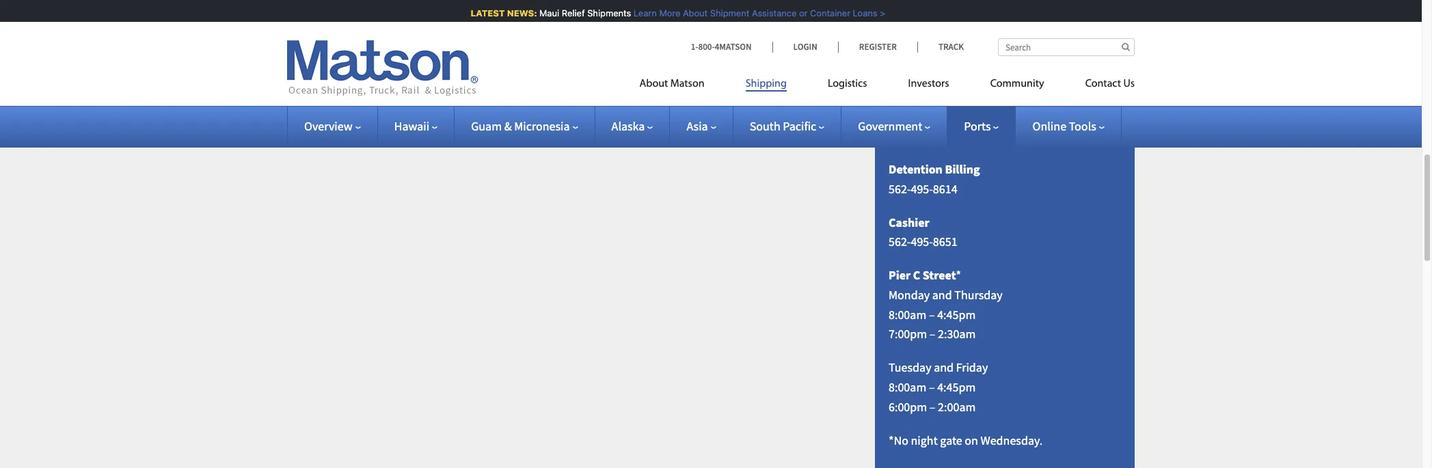 Task type: vqa. For each thing, say whether or not it's contained in the screenshot.
Financial Information link
no



Task type: locate. For each thing, give the bounding box(es) containing it.
1 4:45pm from the top
[[938, 307, 976, 323]]

wednesday.
[[981, 433, 1043, 448]]

1 vertical spatial 4:45pm
[[938, 380, 976, 395]]

asia
[[687, 118, 708, 134]]

1 horizontal spatial hawaii
[[967, 108, 1004, 124]]

– down monday
[[929, 307, 935, 323]]

autos for 495-
[[889, 55, 920, 71]]

hawaii up matson
[[967, 108, 1004, 124]]

1 autos from the top
[[889, 55, 920, 71]]

about left matson
[[640, 79, 668, 90]]

1 to/from from the top
[[922, 55, 964, 71]]

8:00am up 7:00pm
[[889, 307, 927, 323]]

1 vertical spatial 1-
[[889, 128, 899, 144]]

562- down detention
[[889, 181, 911, 197]]

495-
[[911, 22, 934, 38], [911, 75, 934, 91], [911, 181, 934, 197], [911, 234, 934, 250]]

1 562- from the top
[[889, 22, 911, 38]]

1 vertical spatial to/from
[[922, 108, 964, 124]]

3 495- from the top
[[911, 181, 934, 197]]

8651
[[933, 234, 958, 250]]

autos
[[889, 55, 920, 71], [889, 108, 920, 124]]

government link
[[859, 118, 931, 134]]

cashier 562-495-8651
[[889, 214, 958, 250]]

1-
[[691, 41, 699, 53], [889, 128, 899, 144]]

to/from up matson
[[922, 108, 964, 124]]

1 horizontal spatial about
[[679, 8, 704, 18]]

2:30am
[[938, 327, 976, 342]]

hawaii
[[967, 108, 1004, 124], [394, 118, 430, 134]]

to/from inside autos to/from guam 562-495-8673
[[922, 55, 964, 71]]

track
[[939, 41, 964, 53]]

about
[[679, 8, 704, 18], [640, 79, 668, 90]]

night
[[911, 433, 938, 448]]

micronesia
[[514, 118, 570, 134]]

autos down top menu 'navigation'
[[889, 108, 920, 124]]

0 vertical spatial 8:00am
[[889, 307, 927, 323]]

shipping
[[746, 79, 787, 90]]

3 562- from the top
[[889, 181, 911, 197]]

8:00am inside tuesday and friday 8:00am – 4:45pm 6:00pm – 2:00am
[[889, 380, 927, 395]]

495- inside detention billing 562-495-8614
[[911, 181, 934, 197]]

learn
[[630, 8, 653, 18]]

contact
[[1086, 79, 1122, 90]]

0 vertical spatial guam
[[967, 55, 999, 71]]

government
[[859, 118, 923, 134]]

search image
[[1122, 42, 1131, 51]]

login link
[[773, 41, 838, 53]]

latest news: maui relief shipments learn more about shipment assistance or container loans >
[[467, 8, 882, 18]]

guam left &
[[471, 118, 502, 134]]

2 4:45pm from the top
[[938, 380, 976, 395]]

0 vertical spatial to/from
[[922, 55, 964, 71]]

800- up detention
[[899, 128, 921, 144]]

2 8:00am from the top
[[889, 380, 927, 395]]

Search search field
[[999, 38, 1135, 56]]

4:45pm
[[938, 307, 976, 323], [938, 380, 976, 395]]

investors
[[909, 79, 950, 90]]

1-800-4matson
[[691, 41, 752, 53]]

562-495-8613
[[889, 22, 958, 38]]

1 vertical spatial about
[[640, 79, 668, 90]]

1- left "4-"
[[889, 128, 899, 144]]

shipments
[[583, 8, 627, 18]]

4:45pm up 2:30am
[[938, 307, 976, 323]]

2 562- from the top
[[889, 75, 911, 91]]

562- down cashier
[[889, 234, 911, 250]]

495- inside cashier 562-495-8651
[[911, 234, 934, 250]]

8:00am up the 6:00pm
[[889, 380, 927, 395]]

2 to/from from the top
[[922, 108, 964, 124]]

1- inside autos to/from hawaii 1-800-4-matson
[[889, 128, 899, 144]]

4 495- from the top
[[911, 234, 934, 250]]

1 vertical spatial and
[[934, 360, 954, 376]]

0 vertical spatial 4:45pm
[[938, 307, 976, 323]]

loans
[[849, 8, 874, 18]]

autos inside autos to/from hawaii 1-800-4-matson
[[889, 108, 920, 124]]

to/from inside autos to/from hawaii 1-800-4-matson
[[922, 108, 964, 124]]

about right the more
[[679, 8, 704, 18]]

1 vertical spatial guam
[[471, 118, 502, 134]]

4-
[[921, 128, 931, 144]]

1 horizontal spatial 1-
[[889, 128, 899, 144]]

4:45pm up 2:00am
[[938, 380, 976, 395]]

800-
[[699, 41, 715, 53], [899, 128, 921, 144]]

overview link
[[304, 118, 361, 134]]

>
[[876, 8, 882, 18]]

overview
[[304, 118, 353, 134]]

maui
[[535, 8, 555, 18]]

800- down shipment
[[699, 41, 715, 53]]

8:00am
[[889, 307, 927, 323], [889, 380, 927, 395]]

562- down register on the right
[[889, 75, 911, 91]]

1- up matson
[[691, 41, 699, 53]]

1 vertical spatial 8:00am
[[889, 380, 927, 395]]

hawaii inside autos to/from hawaii 1-800-4-matson
[[967, 108, 1004, 124]]

– left 2:30am
[[930, 327, 936, 342]]

on
[[965, 433, 979, 448]]

0 horizontal spatial 800-
[[699, 41, 715, 53]]

shipping link
[[725, 72, 808, 100]]

– down tuesday
[[929, 380, 935, 395]]

billing
[[946, 161, 980, 177]]

&
[[505, 118, 512, 134]]

logistics
[[828, 79, 868, 90]]

contact us link
[[1065, 72, 1135, 100]]

detention billing 562-495-8614
[[889, 161, 980, 197]]

c
[[914, 267, 921, 283]]

guam inside autos to/from guam 562-495-8673
[[967, 55, 999, 71]]

4:45pm inside tuesday and friday 8:00am – 4:45pm 6:00pm – 2:00am
[[938, 380, 976, 395]]

1 vertical spatial autos
[[889, 108, 920, 124]]

about matson link
[[640, 72, 725, 100]]

562- inside cashier 562-495-8651
[[889, 234, 911, 250]]

autos inside autos to/from guam 562-495-8673
[[889, 55, 920, 71]]

autos to/from hawaii 1-800-4-matson
[[889, 108, 1004, 144]]

0 vertical spatial autos
[[889, 55, 920, 71]]

to/from
[[922, 55, 964, 71], [922, 108, 964, 124]]

4 562- from the top
[[889, 234, 911, 250]]

gate
[[941, 433, 963, 448]]

0 vertical spatial 1-
[[691, 41, 699, 53]]

–
[[929, 307, 935, 323], [930, 327, 936, 342], [929, 380, 935, 395], [930, 399, 936, 415]]

guam up community
[[967, 55, 999, 71]]

1 vertical spatial 800-
[[899, 128, 921, 144]]

and down the street
[[933, 287, 953, 303]]

guam
[[967, 55, 999, 71], [471, 118, 502, 134]]

track link
[[918, 41, 964, 53]]

blue matson logo with ocean, shipping, truck, rail and logistics written beneath it. image
[[287, 40, 479, 96]]

container
[[806, 8, 846, 18]]

to/from for 8673
[[922, 55, 964, 71]]

autos up top menu 'navigation'
[[889, 55, 920, 71]]

and left friday
[[934, 360, 954, 376]]

0 horizontal spatial about
[[640, 79, 668, 90]]

1 horizontal spatial 800-
[[899, 128, 921, 144]]

matson
[[671, 79, 705, 90]]

562- inside detention billing 562-495-8614
[[889, 181, 911, 197]]

0 vertical spatial about
[[679, 8, 704, 18]]

562- up register on the right
[[889, 22, 911, 38]]

562-
[[889, 22, 911, 38], [889, 75, 911, 91], [889, 181, 911, 197], [889, 234, 911, 250]]

1-800-4matson link
[[691, 41, 773, 53]]

None search field
[[999, 38, 1135, 56]]

1 8:00am from the top
[[889, 307, 927, 323]]

asia link
[[687, 118, 717, 134]]

0 horizontal spatial guam
[[471, 118, 502, 134]]

2 495- from the top
[[911, 75, 934, 91]]

0 vertical spatial and
[[933, 287, 953, 303]]

hawaii down blue matson logo with ocean, shipping, truck, rail and logistics written beneath it.
[[394, 118, 430, 134]]

0 horizontal spatial 1-
[[691, 41, 699, 53]]

*
[[957, 267, 962, 283]]

1 horizontal spatial guam
[[967, 55, 999, 71]]

and
[[933, 287, 953, 303], [934, 360, 954, 376]]

2 autos from the top
[[889, 108, 920, 124]]

to/from down track 'link'
[[922, 55, 964, 71]]

community
[[991, 79, 1045, 90]]



Task type: describe. For each thing, give the bounding box(es) containing it.
pier c street * monday and thursday 8:00am – 4:45pm 7:00pm – 2:30am
[[889, 267, 1003, 342]]

hawaii link
[[394, 118, 438, 134]]

4matson
[[715, 41, 752, 53]]

8613
[[933, 22, 958, 38]]

6:00pm
[[889, 399, 928, 415]]

top menu navigation
[[640, 72, 1135, 100]]

logistics link
[[808, 72, 888, 100]]

news:
[[503, 8, 533, 18]]

tuesday and friday 8:00am – 4:45pm 6:00pm – 2:00am
[[889, 360, 989, 415]]

autos for 800-
[[889, 108, 920, 124]]

monday
[[889, 287, 930, 303]]

south
[[750, 118, 781, 134]]

495- inside autos to/from guam 562-495-8673
[[911, 75, 934, 91]]

tools
[[1069, 118, 1097, 134]]

cashier
[[889, 214, 930, 230]]

0 vertical spatial 800-
[[699, 41, 715, 53]]

friday
[[957, 360, 989, 376]]

learn more about shipment assistance or container loans > link
[[630, 8, 882, 18]]

and inside tuesday and friday 8:00am – 4:45pm 6:00pm – 2:00am
[[934, 360, 954, 376]]

8:00am inside pier c street * monday and thursday 8:00am – 4:45pm 7:00pm – 2:30am
[[889, 307, 927, 323]]

thursday
[[955, 287, 1003, 303]]

or
[[795, 8, 804, 18]]

south pacific link
[[750, 118, 825, 134]]

800- inside autos to/from hawaii 1-800-4-matson
[[899, 128, 921, 144]]

8673
[[933, 75, 958, 91]]

us
[[1124, 79, 1135, 90]]

investors link
[[888, 72, 970, 100]]

online tools link
[[1033, 118, 1105, 134]]

7:00pm
[[889, 327, 928, 342]]

register link
[[838, 41, 918, 53]]

long beach image
[[412, 0, 716, 43]]

*no night gate on wednesday.
[[889, 433, 1043, 448]]

*no
[[889, 433, 909, 448]]

assistance
[[748, 8, 793, 18]]

matson
[[931, 128, 975, 144]]

register
[[860, 41, 897, 53]]

login
[[794, 41, 818, 53]]

about matson
[[640, 79, 705, 90]]

tuesday
[[889, 360, 932, 376]]

autos to/from guam 562-495-8673
[[889, 55, 999, 91]]

shipment
[[706, 8, 745, 18]]

more
[[655, 8, 676, 18]]

pacific
[[783, 118, 817, 134]]

1 495- from the top
[[911, 22, 934, 38]]

online
[[1033, 118, 1067, 134]]

ports link
[[965, 118, 1000, 134]]

detention
[[889, 161, 943, 177]]

south pacific
[[750, 118, 817, 134]]

562- inside autos to/from guam 562-495-8673
[[889, 75, 911, 91]]

2:00am
[[938, 399, 976, 415]]

alaska link
[[612, 118, 653, 134]]

ports
[[965, 118, 991, 134]]

about inside top menu 'navigation'
[[640, 79, 668, 90]]

latest
[[467, 8, 501, 18]]

– left 2:00am
[[930, 399, 936, 415]]

contact us
[[1086, 79, 1135, 90]]

pier
[[889, 267, 911, 283]]

to/from for 4-
[[922, 108, 964, 124]]

4:45pm inside pier c street * monday and thursday 8:00am – 4:45pm 7:00pm – 2:30am
[[938, 307, 976, 323]]

and inside pier c street * monday and thursday 8:00am – 4:45pm 7:00pm – 2:30am
[[933, 287, 953, 303]]

community link
[[970, 72, 1065, 100]]

guam & micronesia
[[471, 118, 570, 134]]

8614
[[933, 181, 958, 197]]

guam & micronesia link
[[471, 118, 578, 134]]

relief
[[558, 8, 581, 18]]

street
[[923, 267, 957, 283]]

alaska
[[612, 118, 645, 134]]

online tools
[[1033, 118, 1097, 134]]

0 horizontal spatial hawaii
[[394, 118, 430, 134]]



